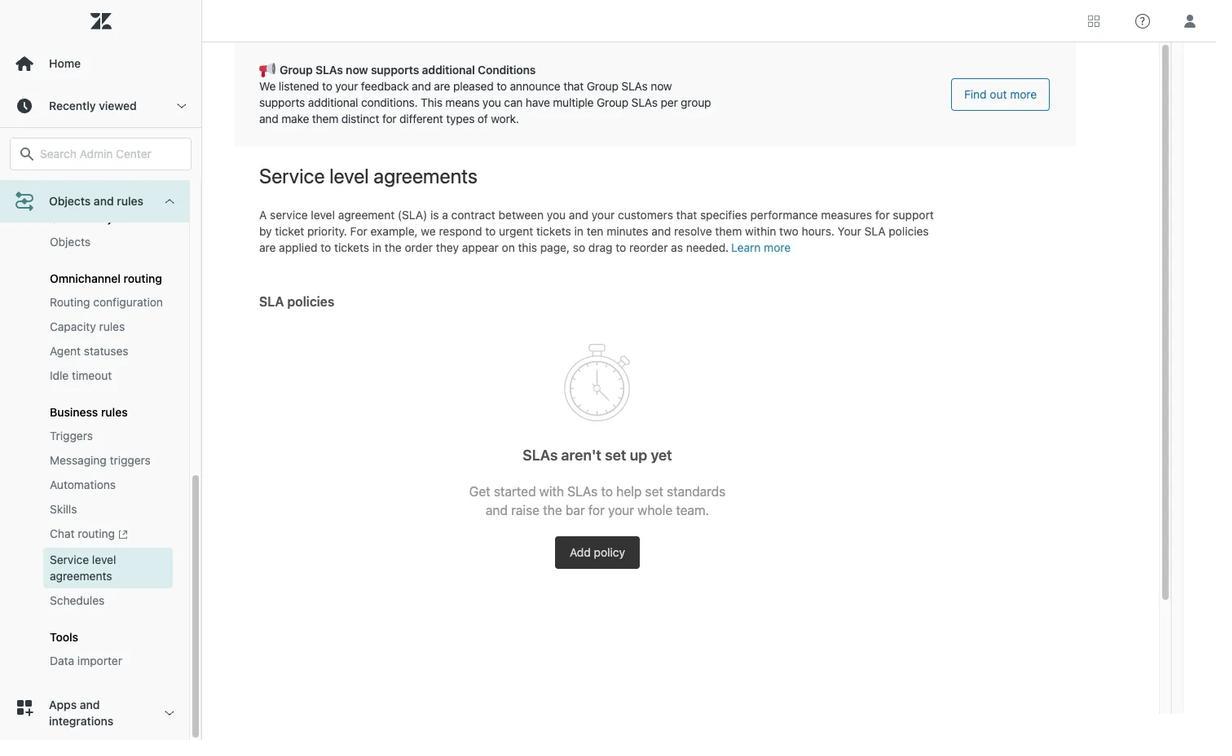 Task type: describe. For each thing, give the bounding box(es) containing it.
routing configuration
[[50, 295, 163, 309]]

agent statuses link
[[43, 339, 173, 364]]

capacity rules
[[50, 320, 125, 334]]

service level agreements
[[50, 552, 116, 582]]

automations
[[50, 478, 116, 492]]

omnichannel
[[50, 272, 121, 286]]

schedules element
[[50, 592, 105, 609]]

settings element
[[50, 174, 93, 190]]

service
[[50, 552, 89, 566]]

tree containing settings
[[0, 0, 201, 740]]

idle timeout element
[[50, 368, 112, 384]]

automations link
[[43, 473, 173, 497]]

level
[[92, 552, 116, 566]]

help image
[[1135, 13, 1150, 28]]

objects for objects
[[50, 235, 91, 249]]

messaging
[[50, 453, 107, 467]]

objects element
[[50, 234, 91, 250]]

agent statuses
[[50, 344, 128, 358]]

tree item inside "tree"
[[0, 0, 189, 686]]

business rules
[[50, 405, 128, 419]]

rules for capacity rules
[[99, 320, 125, 334]]

skills link
[[43, 497, 173, 522]]

settings link
[[43, 170, 173, 194]]

Search Admin Center field
[[40, 147, 181, 161]]

chat routing
[[50, 527, 115, 541]]

recently viewed
[[49, 99, 137, 112]]

none search field inside primary element
[[2, 138, 200, 170]]

data
[[50, 653, 74, 667]]

rules inside dropdown button
[[117, 194, 143, 208]]

agent
[[50, 344, 81, 358]]

triggers
[[110, 453, 151, 467]]

triggers
[[50, 429, 93, 443]]

user menu image
[[1179, 10, 1201, 31]]

objects and rules group
[[0, 30, 189, 686]]

data importer link
[[43, 649, 173, 673]]

routing configuration element
[[50, 295, 163, 311]]

home
[[49, 56, 81, 70]]

home button
[[0, 42, 201, 85]]

and for objects
[[94, 194, 114, 208]]

skills element
[[50, 502, 77, 518]]

data importer element
[[50, 653, 122, 669]]

idle timeout
[[50, 369, 112, 383]]

statuses
[[84, 344, 128, 358]]

agreements
[[50, 569, 112, 582]]

apps and integrations button
[[0, 686, 189, 740]]

triggers link
[[43, 424, 173, 449]]

viewed
[[99, 99, 137, 112]]

schedules link
[[43, 588, 173, 613]]

routing for omnichannel routing
[[123, 272, 162, 286]]

custom
[[50, 211, 92, 225]]

automations element
[[50, 477, 116, 493]]

routing configuration link
[[43, 290, 173, 315]]



Task type: locate. For each thing, give the bounding box(es) containing it.
and up integrations
[[80, 697, 100, 711]]

idle
[[50, 369, 69, 383]]

schedules
[[50, 593, 105, 607]]

capacity rules link
[[43, 315, 173, 339]]

objects and rules button
[[0, 180, 189, 223]]

objects up custom
[[49, 194, 91, 208]]

primary element
[[0, 0, 202, 740]]

objects down custom
[[50, 235, 91, 249]]

service level agreements link
[[43, 547, 173, 588]]

idle timeout link
[[43, 364, 173, 388]]

0 vertical spatial and
[[94, 194, 114, 208]]

1 vertical spatial rules
[[99, 320, 125, 334]]

tree
[[0, 0, 201, 740]]

recently viewed button
[[0, 85, 201, 127]]

business
[[50, 405, 98, 419]]

objects inside dropdown button
[[49, 194, 91, 208]]

settings
[[50, 175, 93, 189]]

routing
[[50, 295, 90, 309]]

importer
[[77, 653, 122, 667]]

tree item containing settings
[[0, 0, 189, 686]]

None search field
[[2, 138, 200, 170]]

chat
[[50, 527, 75, 541]]

messaging triggers element
[[50, 453, 151, 469]]

rules down "routing configuration" link
[[99, 320, 125, 334]]

apps and integrations
[[49, 697, 113, 728]]

zendesk products image
[[1088, 15, 1100, 26]]

skills
[[50, 502, 77, 516]]

integrations
[[49, 714, 113, 728]]

omnichannel routing
[[50, 272, 162, 286]]

1 vertical spatial routing
[[78, 527, 115, 541]]

routing
[[123, 272, 162, 286], [78, 527, 115, 541]]

objects link
[[43, 230, 173, 255]]

messaging triggers
[[50, 453, 151, 467]]

data importer
[[50, 653, 122, 667]]

capacity rules element
[[50, 319, 125, 335]]

chat routing element
[[50, 526, 128, 543]]

omnichannel routing element
[[50, 272, 162, 286]]

custom objects
[[50, 211, 134, 225]]

recently
[[49, 99, 96, 112]]

rules up objects
[[117, 194, 143, 208]]

1 vertical spatial and
[[80, 697, 100, 711]]

and inside apps and integrations
[[80, 697, 100, 711]]

business rules element
[[50, 405, 128, 419]]

routing for chat routing
[[78, 527, 115, 541]]

apps
[[49, 697, 77, 711]]

and up objects
[[94, 194, 114, 208]]

0 vertical spatial objects
[[49, 194, 91, 208]]

chat routing link
[[43, 522, 173, 547]]

1 horizontal spatial routing
[[123, 272, 162, 286]]

and for apps
[[80, 697, 100, 711]]

0 horizontal spatial routing
[[78, 527, 115, 541]]

and
[[94, 194, 114, 208], [80, 697, 100, 711]]

objects for objects and rules
[[49, 194, 91, 208]]

objects and rules
[[49, 194, 143, 208]]

rules for business rules
[[101, 405, 128, 419]]

tree item
[[0, 0, 189, 686]]

objects
[[49, 194, 91, 208], [50, 235, 91, 249]]

and inside dropdown button
[[94, 194, 114, 208]]

agent statuses element
[[50, 343, 128, 360]]

tools element
[[50, 630, 78, 644]]

triggers element
[[50, 428, 93, 444]]

rules
[[117, 194, 143, 208], [99, 320, 125, 334], [101, 405, 128, 419]]

1 vertical spatial objects
[[50, 235, 91, 249]]

routing up level
[[78, 527, 115, 541]]

2 vertical spatial rules
[[101, 405, 128, 419]]

configuration
[[93, 295, 163, 309]]

objects
[[95, 211, 134, 225]]

0 vertical spatial rules
[[117, 194, 143, 208]]

0 vertical spatial routing
[[123, 272, 162, 286]]

routing up configuration on the left
[[123, 272, 162, 286]]

service level agreements element
[[50, 552, 166, 584]]

messaging triggers link
[[43, 449, 173, 473]]

rules up triggers link
[[101, 405, 128, 419]]

objects inside group
[[50, 235, 91, 249]]

capacity
[[50, 320, 96, 334]]

tools
[[50, 630, 78, 644]]

timeout
[[72, 369, 112, 383]]

custom objects element
[[50, 211, 134, 225]]



Task type: vqa. For each thing, say whether or not it's contained in the screenshot.
Shortcuts link
no



